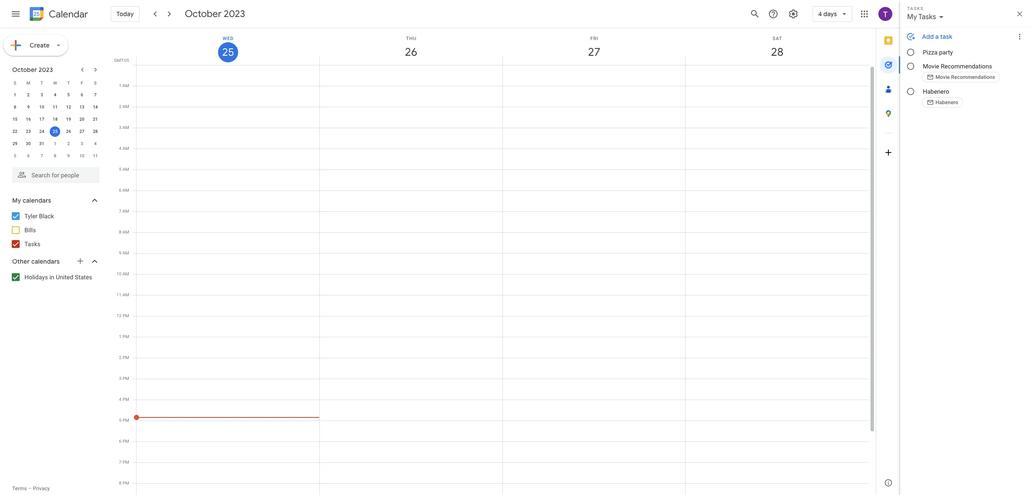 Task type: describe. For each thing, give the bounding box(es) containing it.
fri 27
[[588, 36, 600, 59]]

12 for 12 pm
[[117, 314, 122, 319]]

privacy
[[33, 486, 50, 492]]

10 element
[[37, 102, 47, 113]]

wed 25
[[222, 36, 234, 59]]

26 link
[[401, 42, 421, 62]]

18 element
[[50, 114, 60, 125]]

3 up 10 element
[[41, 93, 43, 97]]

4 cell from the left
[[686, 65, 869, 496]]

27 element
[[77, 127, 87, 137]]

calendar heading
[[47, 8, 88, 20]]

4 days button
[[813, 3, 853, 24]]

24 element
[[37, 127, 47, 137]]

add other calendars image
[[76, 257, 85, 266]]

6 for november 6 element
[[27, 154, 30, 158]]

24
[[39, 129, 44, 134]]

4 for november 4 element at the left of the page
[[94, 141, 97, 146]]

26 inside column header
[[405, 45, 417, 59]]

1 up 15
[[14, 93, 16, 97]]

8 am
[[119, 230, 129, 235]]

pm for 4 pm
[[123, 398, 129, 402]]

in
[[50, 274, 54, 281]]

pm for 8 pm
[[123, 481, 129, 486]]

other
[[12, 258, 30, 266]]

sat
[[773, 36, 783, 41]]

calendar
[[49, 8, 88, 20]]

side panel section
[[876, 28, 901, 496]]

26 column header
[[319, 28, 503, 65]]

calendar element
[[28, 5, 88, 24]]

pm for 2 pm
[[123, 356, 129, 360]]

november 6 element
[[23, 151, 34, 161]]

am for 10 am
[[123, 272, 129, 277]]

pm for 6 pm
[[123, 439, 129, 444]]

2 for 2 am
[[119, 104, 121, 109]]

settings menu image
[[788, 9, 799, 19]]

main drawer image
[[10, 9, 21, 19]]

23 element
[[23, 127, 34, 137]]

3 am
[[119, 125, 129, 130]]

tyler black
[[24, 213, 54, 220]]

25 link
[[218, 42, 238, 62]]

pm for 3 pm
[[123, 377, 129, 381]]

row containing 5
[[8, 150, 102, 162]]

18
[[53, 117, 58, 122]]

days
[[824, 10, 837, 18]]

2 for 2 pm
[[119, 356, 122, 360]]

17 element
[[37, 114, 47, 125]]

5 up the 12 element
[[67, 93, 70, 97]]

15
[[13, 117, 17, 122]]

f
[[81, 81, 83, 85]]

create
[[30, 41, 50, 49]]

2 pm
[[119, 356, 129, 360]]

27 column header
[[502, 28, 686, 65]]

2 s from the left
[[94, 81, 97, 85]]

tasks
[[24, 241, 40, 248]]

7 up 14
[[94, 93, 97, 97]]

22 element
[[10, 127, 20, 137]]

6 for 6 am
[[119, 188, 121, 193]]

fri
[[591, 36, 599, 41]]

05
[[124, 58, 129, 63]]

terms
[[12, 486, 27, 492]]

terms – privacy
[[12, 486, 50, 492]]

privacy link
[[33, 486, 50, 492]]

16 element
[[23, 114, 34, 125]]

bills
[[24, 227, 36, 234]]

21
[[93, 117, 98, 122]]

3 for 3 am
[[119, 125, 121, 130]]

2 cell from the left
[[320, 65, 503, 496]]

am for 4 am
[[122, 146, 129, 151]]

20
[[79, 117, 84, 122]]

other calendars
[[12, 258, 60, 266]]

10 am
[[117, 272, 129, 277]]

28 inside column header
[[771, 45, 783, 59]]

1 for november 1 element
[[54, 141, 56, 146]]

25, today element
[[50, 127, 60, 137]]

sat 28
[[771, 36, 783, 59]]

5 pm
[[119, 418, 129, 423]]

today button
[[111, 3, 140, 24]]

11 am
[[117, 293, 129, 298]]

november 8 element
[[50, 151, 60, 161]]

31
[[39, 141, 44, 146]]

20 element
[[77, 114, 87, 125]]

29 element
[[10, 139, 20, 149]]

11 element
[[50, 102, 60, 113]]

8 for 8 pm
[[119, 481, 122, 486]]

november 1 element
[[50, 139, 60, 149]]

grid containing 26
[[112, 28, 876, 496]]

17
[[39, 117, 44, 122]]

23
[[26, 129, 31, 134]]

tab list inside side panel section
[[877, 28, 901, 471]]

am for 1 am
[[122, 83, 129, 88]]

thu 26
[[405, 36, 417, 59]]

united
[[56, 274, 73, 281]]

w
[[53, 81, 57, 85]]

25 inside wed 25
[[222, 45, 234, 59]]

holidays in united states
[[24, 274, 92, 281]]

7 for november 7 element
[[41, 154, 43, 158]]

1 am
[[119, 83, 129, 88]]

6 for 6 pm
[[119, 439, 122, 444]]

25 cell
[[48, 126, 62, 138]]

terms link
[[12, 486, 27, 492]]

black
[[39, 213, 54, 220]]

am for 5 am
[[122, 167, 129, 172]]

15 element
[[10, 114, 20, 125]]

row containing 8
[[8, 101, 102, 113]]

my calendars button
[[2, 194, 108, 208]]

am for 3 am
[[122, 125, 129, 130]]

2 t from the left
[[67, 81, 70, 85]]

november 9 element
[[63, 151, 74, 161]]

8 up 15
[[14, 105, 16, 110]]

wed
[[223, 36, 234, 41]]

row containing 22
[[8, 126, 102, 138]]

11 for 11 am
[[117, 293, 121, 298]]

19 element
[[63, 114, 74, 125]]

row containing 15
[[8, 113, 102, 126]]

am for 7 am
[[122, 209, 129, 214]]

2 for november 2 element
[[67, 141, 70, 146]]

my
[[12, 197, 21, 205]]

3 cell from the left
[[503, 65, 686, 496]]

1 s from the left
[[14, 81, 16, 85]]

row containing 29
[[8, 138, 102, 150]]

7 am
[[119, 209, 129, 214]]

0 horizontal spatial 2023
[[39, 66, 53, 74]]

9 for november 9 element
[[67, 154, 70, 158]]

0 vertical spatial 9
[[27, 105, 30, 110]]

7 for 7 pm
[[119, 460, 122, 465]]

support image
[[768, 9, 779, 19]]

28 link
[[768, 42, 788, 62]]

0 vertical spatial 2023
[[224, 8, 245, 20]]



Task type: locate. For each thing, give the bounding box(es) containing it.
am up 2 am
[[122, 83, 129, 88]]

25 column header
[[136, 28, 320, 65]]

october 2023 up wed
[[185, 8, 245, 20]]

row
[[133, 65, 869, 496], [8, 77, 102, 89], [8, 89, 102, 101], [8, 101, 102, 113], [8, 113, 102, 126], [8, 126, 102, 138], [8, 138, 102, 150], [8, 150, 102, 162]]

row group containing 1
[[8, 89, 102, 162]]

2 down 26 element
[[67, 141, 70, 146]]

10 for 10 am
[[117, 272, 121, 277]]

1 vertical spatial calendars
[[31, 258, 60, 266]]

10 for november 10 element
[[79, 154, 84, 158]]

5 down 4 pm
[[119, 418, 122, 423]]

calendars for my calendars
[[23, 197, 51, 205]]

1 vertical spatial 25
[[53, 129, 58, 134]]

27 down 'fri'
[[588, 45, 600, 59]]

0 horizontal spatial 28
[[93, 129, 98, 134]]

Search for people text field
[[17, 168, 94, 183]]

calendars up in
[[31, 258, 60, 266]]

s left m
[[14, 81, 16, 85]]

today
[[117, 10, 134, 18]]

1 vertical spatial 11
[[93, 154, 98, 158]]

3 pm from the top
[[123, 356, 129, 360]]

9 up 10 am
[[119, 251, 121, 256]]

thu
[[406, 36, 417, 41]]

7 pm
[[119, 460, 129, 465]]

8 for november 8 element
[[54, 154, 56, 158]]

28 element
[[90, 127, 101, 137]]

6
[[81, 93, 83, 97], [27, 154, 30, 158], [119, 188, 121, 193], [119, 439, 122, 444]]

14
[[93, 105, 98, 110]]

1 vertical spatial 9
[[67, 154, 70, 158]]

10 down november 3 element
[[79, 154, 84, 158]]

0 horizontal spatial s
[[14, 81, 16, 85]]

1
[[119, 83, 121, 88], [14, 93, 16, 97], [54, 141, 56, 146], [119, 335, 122, 340]]

27
[[588, 45, 600, 59], [79, 129, 84, 134]]

states
[[75, 274, 92, 281]]

1 horizontal spatial october 2023
[[185, 8, 245, 20]]

28 down 21 element
[[93, 129, 98, 134]]

25 inside cell
[[53, 129, 58, 134]]

m
[[26, 81, 30, 85]]

2 down 1 pm
[[119, 356, 122, 360]]

6 am from the top
[[122, 188, 129, 193]]

12 inside row
[[66, 105, 71, 110]]

None search field
[[0, 164, 108, 183]]

am for 11 am
[[123, 293, 129, 298]]

0 horizontal spatial 12
[[66, 105, 71, 110]]

5 am
[[119, 167, 129, 172]]

12 element
[[63, 102, 74, 113]]

13
[[79, 105, 84, 110]]

row group
[[8, 89, 102, 162]]

november 10 element
[[77, 151, 87, 161]]

november 2 element
[[63, 139, 74, 149]]

13 element
[[77, 102, 87, 113]]

5 up 6 am
[[119, 167, 121, 172]]

6 am
[[119, 188, 129, 193]]

calendars inside other calendars dropdown button
[[31, 258, 60, 266]]

1 horizontal spatial 9
[[67, 154, 70, 158]]

1 horizontal spatial 26
[[405, 45, 417, 59]]

5 am from the top
[[122, 167, 129, 172]]

30
[[26, 141, 31, 146]]

8 up 9 am
[[119, 230, 121, 235]]

10 up 11 am
[[117, 272, 121, 277]]

1 vertical spatial 26
[[66, 129, 71, 134]]

7 down 31 'element'
[[41, 154, 43, 158]]

4 for 4 days
[[819, 10, 822, 18]]

0 vertical spatial 11
[[53, 105, 58, 110]]

9 for 9 am
[[119, 251, 121, 256]]

0 vertical spatial calendars
[[23, 197, 51, 205]]

7 for 7 am
[[119, 209, 121, 214]]

create button
[[3, 35, 68, 56]]

pm up 2 pm
[[123, 335, 129, 340]]

am down '8 am'
[[122, 251, 129, 256]]

2023 down create
[[39, 66, 53, 74]]

19
[[66, 117, 71, 122]]

10
[[39, 105, 44, 110], [79, 154, 84, 158], [117, 272, 121, 277]]

28 column header
[[686, 28, 869, 65]]

am for 6 am
[[122, 188, 129, 193]]

22
[[13, 129, 17, 134]]

4 up 5 am
[[119, 146, 121, 151]]

t left w in the top of the page
[[40, 81, 43, 85]]

28
[[771, 45, 783, 59], [93, 129, 98, 134]]

october 2023 up m
[[12, 66, 53, 74]]

12 down 11 am
[[117, 314, 122, 319]]

1 inside november 1 element
[[54, 141, 56, 146]]

1 vertical spatial october 2023
[[12, 66, 53, 74]]

6 pm from the top
[[123, 418, 129, 423]]

pm
[[123, 314, 129, 319], [123, 335, 129, 340], [123, 356, 129, 360], [123, 377, 129, 381], [123, 398, 129, 402], [123, 418, 129, 423], [123, 439, 129, 444], [123, 460, 129, 465], [123, 481, 129, 486]]

october up '25' column header
[[185, 8, 222, 20]]

25 down wed
[[222, 45, 234, 59]]

holidays
[[24, 274, 48, 281]]

9 am
[[119, 251, 129, 256]]

1 am from the top
[[122, 83, 129, 88]]

pm down 6 pm
[[123, 460, 129, 465]]

calendars
[[23, 197, 51, 205], [31, 258, 60, 266]]

0 horizontal spatial october 2023
[[12, 66, 53, 74]]

–
[[28, 486, 32, 492]]

october
[[185, 8, 222, 20], [12, 66, 37, 74]]

1 pm
[[119, 335, 129, 340]]

october up m
[[12, 66, 37, 74]]

pm up 1 pm
[[123, 314, 129, 319]]

2 vertical spatial 10
[[117, 272, 121, 277]]

26 element
[[63, 127, 74, 137]]

1 horizontal spatial 27
[[588, 45, 600, 59]]

2 horizontal spatial 11
[[117, 293, 121, 298]]

4 left days
[[819, 10, 822, 18]]

11 down november 4 element at the left of the page
[[93, 154, 98, 158]]

1 vertical spatial 27
[[79, 129, 84, 134]]

2 horizontal spatial 9
[[119, 251, 121, 256]]

other calendars button
[[2, 255, 108, 269]]

1 pm from the top
[[123, 314, 129, 319]]

10 up 17
[[39, 105, 44, 110]]

27 down 20 element
[[79, 129, 84, 134]]

12
[[66, 105, 71, 110], [117, 314, 122, 319]]

0 horizontal spatial t
[[40, 81, 43, 85]]

grid
[[112, 28, 876, 496]]

14 element
[[90, 102, 101, 113]]

8 for 8 am
[[119, 230, 121, 235]]

7 am from the top
[[122, 209, 129, 214]]

2 pm from the top
[[123, 335, 129, 340]]

am for 2 am
[[122, 104, 129, 109]]

11
[[53, 105, 58, 110], [93, 154, 98, 158], [117, 293, 121, 298]]

9 am from the top
[[122, 251, 129, 256]]

26
[[405, 45, 417, 59], [66, 129, 71, 134]]

4 pm from the top
[[123, 377, 129, 381]]

2 vertical spatial 9
[[119, 251, 121, 256]]

4 am from the top
[[122, 146, 129, 151]]

11 for 11 element
[[53, 105, 58, 110]]

0 vertical spatial 27
[[588, 45, 600, 59]]

calendars up tyler black
[[23, 197, 51, 205]]

1 down 25, today element
[[54, 141, 56, 146]]

am down 2 am
[[122, 125, 129, 130]]

2 horizontal spatial 10
[[117, 272, 121, 277]]

4 inside dropdown button
[[819, 10, 822, 18]]

11 up 18
[[53, 105, 58, 110]]

my calendars list
[[2, 209, 108, 251]]

pm for 12 pm
[[123, 314, 129, 319]]

gmt-05
[[114, 58, 129, 63]]

1 for 1 pm
[[119, 335, 122, 340]]

4 down 3 pm
[[119, 398, 122, 402]]

11 inside grid
[[117, 293, 121, 298]]

11 for november 11 element
[[93, 154, 98, 158]]

6 down f
[[81, 93, 83, 97]]

1 horizontal spatial 12
[[117, 314, 122, 319]]

pm down 7 pm
[[123, 481, 129, 486]]

pm down the 5 pm
[[123, 439, 129, 444]]

26 down 19 element
[[66, 129, 71, 134]]

am up 9 am
[[122, 230, 129, 235]]

2023 up wed
[[224, 8, 245, 20]]

november 7 element
[[37, 151, 47, 161]]

am up 12 pm
[[123, 293, 129, 298]]

25 down 18 element
[[53, 129, 58, 134]]

november 11 element
[[90, 151, 101, 161]]

my calendars
[[12, 197, 51, 205]]

4
[[819, 10, 822, 18], [54, 93, 56, 97], [94, 141, 97, 146], [119, 146, 121, 151], [119, 398, 122, 402]]

pm for 5 pm
[[123, 418, 129, 423]]

2 down m
[[27, 93, 30, 97]]

tyler
[[24, 213, 38, 220]]

october 2023
[[185, 8, 245, 20], [12, 66, 53, 74]]

4 down 28 element
[[94, 141, 97, 146]]

21 element
[[90, 114, 101, 125]]

3 for 3 pm
[[119, 377, 122, 381]]

1 vertical spatial 28
[[93, 129, 98, 134]]

3 up 4 pm
[[119, 377, 122, 381]]

5 for 5 pm
[[119, 418, 122, 423]]

12 up 19
[[66, 105, 71, 110]]

4 am
[[119, 146, 129, 151]]

2023
[[224, 8, 245, 20], [39, 66, 53, 74]]

5 for november 5 element
[[14, 154, 16, 158]]

tab list
[[877, 28, 901, 471]]

4 for 4 pm
[[119, 398, 122, 402]]

10 am from the top
[[123, 272, 129, 277]]

am
[[122, 83, 129, 88], [122, 104, 129, 109], [122, 125, 129, 130], [122, 146, 129, 151], [122, 167, 129, 172], [122, 188, 129, 193], [122, 209, 129, 214], [122, 230, 129, 235], [122, 251, 129, 256], [123, 272, 129, 277], [123, 293, 129, 298]]

1 horizontal spatial s
[[94, 81, 97, 85]]

am for 9 am
[[122, 251, 129, 256]]

1 down 12 pm
[[119, 335, 122, 340]]

4 pm
[[119, 398, 129, 402]]

2
[[27, 93, 30, 97], [119, 104, 121, 109], [67, 141, 70, 146], [119, 356, 122, 360]]

5 pm from the top
[[123, 398, 129, 402]]

3 for november 3 element
[[81, 141, 83, 146]]

30 element
[[23, 139, 34, 149]]

1 t from the left
[[40, 81, 43, 85]]

29
[[13, 141, 17, 146]]

10 for 10 element
[[39, 105, 44, 110]]

8 am from the top
[[122, 230, 129, 235]]

7
[[94, 93, 97, 97], [41, 154, 43, 158], [119, 209, 121, 214], [119, 460, 122, 465]]

6 down the 5 pm
[[119, 439, 122, 444]]

2 am
[[119, 104, 129, 109]]

0 vertical spatial 28
[[771, 45, 783, 59]]

27 inside 'october 2023' grid
[[79, 129, 84, 134]]

1 for 1 am
[[119, 83, 121, 88]]

6 pm
[[119, 439, 129, 444]]

0 vertical spatial october 2023
[[185, 8, 245, 20]]

pm for 1 pm
[[123, 335, 129, 340]]

cell
[[134, 65, 320, 496], [320, 65, 503, 496], [503, 65, 686, 496], [686, 65, 869, 496]]

0 horizontal spatial 10
[[39, 105, 44, 110]]

1 horizontal spatial 28
[[771, 45, 783, 59]]

0 vertical spatial 12
[[66, 105, 71, 110]]

0 horizontal spatial 27
[[79, 129, 84, 134]]

8 pm from the top
[[123, 460, 129, 465]]

11 am from the top
[[123, 293, 129, 298]]

1 vertical spatial october
[[12, 66, 37, 74]]

november 5 element
[[10, 151, 20, 161]]

am down 9 am
[[123, 272, 129, 277]]

8
[[14, 105, 16, 110], [54, 154, 56, 158], [119, 230, 121, 235], [119, 481, 122, 486]]

1 cell from the left
[[134, 65, 320, 496]]

3 down the 27 element
[[81, 141, 83, 146]]

november 4 element
[[90, 139, 101, 149]]

t left f
[[67, 81, 70, 85]]

0 horizontal spatial october
[[12, 66, 37, 74]]

0 horizontal spatial 9
[[27, 105, 30, 110]]

5
[[67, 93, 70, 97], [14, 154, 16, 158], [119, 167, 121, 172], [119, 418, 122, 423]]

8 inside november 8 element
[[54, 154, 56, 158]]

3 down 2 am
[[119, 125, 121, 130]]

1 horizontal spatial 2023
[[224, 8, 245, 20]]

pm up 4 pm
[[123, 377, 129, 381]]

calendars inside my calendars dropdown button
[[23, 197, 51, 205]]

s
[[14, 81, 16, 85], [94, 81, 97, 85]]

28 inside row
[[93, 129, 98, 134]]

am down 1 am
[[122, 104, 129, 109]]

1 horizontal spatial 25
[[222, 45, 234, 59]]

26 down thu
[[405, 45, 417, 59]]

row containing s
[[8, 77, 102, 89]]

2 vertical spatial 11
[[117, 293, 121, 298]]

27 inside 27 column header
[[588, 45, 600, 59]]

26 inside row
[[66, 129, 71, 134]]

1 vertical spatial 2023
[[39, 66, 53, 74]]

pm down 3 pm
[[123, 398, 129, 402]]

7 down 6 am
[[119, 209, 121, 214]]

6 inside november 6 element
[[27, 154, 30, 158]]

25
[[222, 45, 234, 59], [53, 129, 58, 134]]

1 horizontal spatial t
[[67, 81, 70, 85]]

3 am from the top
[[122, 125, 129, 130]]

0 horizontal spatial 25
[[53, 129, 58, 134]]

am up the 7 am
[[122, 188, 129, 193]]

8 down november 1 element
[[54, 154, 56, 158]]

0 horizontal spatial 26
[[66, 129, 71, 134]]

0 vertical spatial 10
[[39, 105, 44, 110]]

0 vertical spatial 26
[[405, 45, 417, 59]]

s right f
[[94, 81, 97, 85]]

8 down 7 pm
[[119, 481, 122, 486]]

7 pm from the top
[[123, 439, 129, 444]]

3 pm
[[119, 377, 129, 381]]

4 for 4 am
[[119, 146, 121, 151]]

8 pm
[[119, 481, 129, 486]]

1 horizontal spatial october
[[185, 8, 222, 20]]

2 down 1 am
[[119, 104, 121, 109]]

1 vertical spatial 12
[[117, 314, 122, 319]]

row containing 1
[[8, 89, 102, 101]]

am up 5 am
[[122, 146, 129, 151]]

0 vertical spatial 25
[[222, 45, 234, 59]]

5 for 5 am
[[119, 167, 121, 172]]

9 up 16
[[27, 105, 30, 110]]

28 down sat
[[771, 45, 783, 59]]

1 up 2 am
[[119, 83, 121, 88]]

12 for 12
[[66, 105, 71, 110]]

4 days
[[819, 10, 837, 18]]

5 down 29 element
[[14, 154, 16, 158]]

2 am from the top
[[122, 104, 129, 109]]

6 down 30 element
[[27, 154, 30, 158]]

31 element
[[37, 139, 47, 149]]

1 horizontal spatial 10
[[79, 154, 84, 158]]

27 link
[[584, 42, 605, 62]]

0 horizontal spatial 11
[[53, 105, 58, 110]]

1 horizontal spatial 11
[[93, 154, 98, 158]]

9 pm from the top
[[123, 481, 129, 486]]

calendars for other calendars
[[31, 258, 60, 266]]

7 down 6 pm
[[119, 460, 122, 465]]

4 down w in the top of the page
[[54, 93, 56, 97]]

11 down 10 am
[[117, 293, 121, 298]]

november 3 element
[[77, 139, 87, 149]]

16
[[26, 117, 31, 122]]

t
[[40, 81, 43, 85], [67, 81, 70, 85]]

am down 4 am
[[122, 167, 129, 172]]

9 down november 2 element
[[67, 154, 70, 158]]

1 vertical spatial 10
[[79, 154, 84, 158]]

pm up 3 pm
[[123, 356, 129, 360]]

am down 6 am
[[122, 209, 129, 214]]

3
[[41, 93, 43, 97], [119, 125, 121, 130], [81, 141, 83, 146], [119, 377, 122, 381]]

9
[[27, 105, 30, 110], [67, 154, 70, 158], [119, 251, 121, 256]]

12 pm
[[117, 314, 129, 319]]

0 vertical spatial october
[[185, 8, 222, 20]]

6 down 5 am
[[119, 188, 121, 193]]

gmt-
[[114, 58, 124, 63]]

am for 8 am
[[122, 230, 129, 235]]

pm down 4 pm
[[123, 418, 129, 423]]

pm for 7 pm
[[123, 460, 129, 465]]

october 2023 grid
[[8, 77, 102, 162]]



Task type: vqa. For each thing, say whether or not it's contained in the screenshot.


